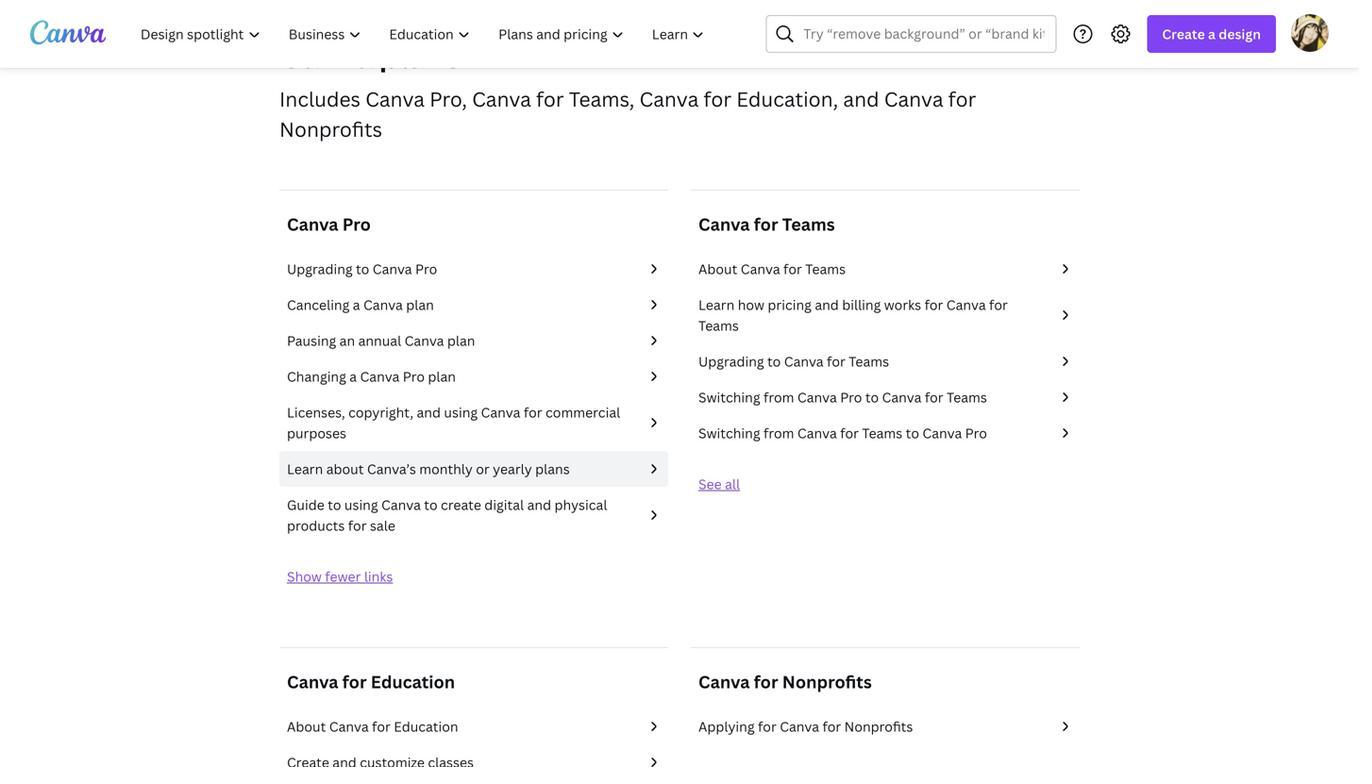 Task type: describe. For each thing, give the bounding box(es) containing it.
see
[[698, 475, 722, 493]]

switching from canva pro to canva for teams
[[698, 388, 987, 406]]

learn for learn about canva's monthly or yearly plans
[[287, 460, 323, 478]]

canva up about canva for education
[[287, 671, 338, 694]]

guide to using canva to create digital and physical products for sale
[[287, 496, 607, 535]]

switching for switching from canva pro to canva for teams
[[698, 388, 760, 406]]

teams up pricing
[[805, 260, 846, 278]]

how
[[738, 296, 764, 314]]

canva right "annual"
[[405, 332, 444, 350]]

a for create
[[1208, 25, 1216, 43]]

about canva for teams link
[[698, 259, 1072, 279]]

learn about canva's monthly or yearly plans
[[287, 460, 570, 478]]

canva inside guide to using canva to create digital and physical products for sale
[[381, 496, 421, 514]]

and inside licenses, copyright, and using canva for commercial purposes
[[417, 403, 441, 421]]

2 vertical spatial nonprofits
[[844, 718, 913, 736]]

canva up switching from canva pro to canva for teams
[[784, 353, 824, 370]]

fewer
[[325, 568, 361, 586]]

switching from canva for teams to canva pro link
[[698, 423, 1072, 444]]

learn about canva's monthly or yearly plans link
[[287, 459, 661, 479]]

learn for learn how pricing and billing works for canva for teams
[[698, 296, 735, 314]]

upgrading to canva pro link
[[287, 259, 661, 279]]

canva pro
[[287, 213, 371, 236]]

create
[[441, 496, 481, 514]]

products
[[287, 517, 345, 535]]

includes
[[279, 85, 361, 112]]

canva down upgrading to canva for teams
[[797, 388, 837, 406]]

to down pricing
[[767, 353, 781, 370]]

teams,
[[569, 85, 635, 112]]

canceling a canva plan
[[287, 296, 434, 314]]

and inside canva plans includes canva pro, canva for teams, canva for education, and canva for nonprofits
[[843, 85, 879, 112]]

plan for pro
[[428, 368, 456, 386]]

to left create
[[424, 496, 438, 514]]

about for canva for education
[[287, 718, 326, 736]]

licenses, copyright, and using canva for commercial purposes link
[[287, 402, 661, 444]]

guide
[[287, 496, 324, 514]]

a for changing
[[349, 368, 357, 386]]

licenses, copyright, and using canva for commercial purposes
[[287, 403, 620, 442]]

pausing
[[287, 332, 336, 350]]

canva down switching from canva pro to canva for teams link
[[922, 424, 962, 442]]

canva plans includes canva pro, canva for teams, canva for education, and canva for nonprofits
[[279, 36, 976, 143]]

canva up canceling a canva plan
[[373, 260, 412, 278]]

canva up "switching from canva for teams to canva pro" link
[[882, 388, 922, 406]]

pro for upgrading to canva pro
[[415, 260, 437, 278]]

upgrading to canva for teams link
[[698, 351, 1072, 372]]

using inside licenses, copyright, and using canva for commercial purposes
[[444, 403, 478, 421]]

copyright,
[[348, 403, 413, 421]]

canva inside licenses, copyright, and using canva for commercial purposes
[[481, 403, 520, 421]]

all
[[725, 475, 740, 493]]

about for canva for teams
[[698, 260, 737, 278]]

changing a canva pro plan link
[[287, 366, 661, 387]]

create
[[1162, 25, 1205, 43]]

show fewer links
[[287, 568, 393, 586]]

and inside guide to using canva to create digital and physical products for sale
[[527, 496, 551, 514]]

pro,
[[429, 85, 467, 112]]

0 vertical spatial plan
[[406, 296, 434, 314]]

billing
[[842, 296, 881, 314]]

upgrading for upgrading to canva for teams
[[698, 353, 764, 370]]

plan for canva
[[447, 332, 475, 350]]

yearly
[[493, 460, 532, 478]]

Try "remove background" or "brand kit" search field
[[804, 16, 1044, 52]]

monthly
[[419, 460, 473, 478]]

canva for education
[[287, 671, 455, 694]]

a for canceling
[[353, 296, 360, 314]]

canva inside learn how pricing and billing works for canva for teams
[[946, 296, 986, 314]]

1 vertical spatial education
[[394, 718, 458, 736]]

applying for canva for nonprofits
[[698, 718, 913, 736]]

show fewer links button
[[287, 568, 393, 586]]

changing
[[287, 368, 346, 386]]

top level navigation element
[[128, 15, 721, 53]]

and inside learn how pricing and billing works for canva for teams
[[815, 296, 839, 314]]



Task type: vqa. For each thing, say whether or not it's contained in the screenshot.
Upgrade
no



Task type: locate. For each thing, give the bounding box(es) containing it.
canva down canva for education
[[329, 718, 369, 736]]

switching from canva pro to canva for teams link
[[698, 387, 1072, 408]]

nonprofits inside canva plans includes canva pro, canva for teams, canva for education, and canva for nonprofits
[[279, 116, 382, 143]]

teams down how
[[698, 317, 739, 335]]

1 vertical spatial switching
[[698, 424, 760, 442]]

for inside licenses, copyright, and using canva for commercial purposes
[[524, 403, 542, 421]]

learn up guide
[[287, 460, 323, 478]]

canva down switching from canva pro to canva for teams
[[797, 424, 837, 442]]

0 vertical spatial using
[[444, 403, 478, 421]]

to down switching from canva pro to canva for teams link
[[906, 424, 919, 442]]

1 horizontal spatial using
[[444, 403, 478, 421]]

from for for
[[764, 424, 794, 442]]

works
[[884, 296, 921, 314]]

canva left pro,
[[365, 85, 425, 112]]

for inside guide to using canva to create digital and physical products for sale
[[348, 517, 367, 535]]

2 from from the top
[[764, 424, 794, 442]]

about canva for education link
[[287, 716, 661, 737]]

1 horizontal spatial plans
[[535, 460, 570, 478]]

0 vertical spatial learn
[[698, 296, 735, 314]]

canva up applying
[[698, 671, 750, 694]]

learn
[[698, 296, 735, 314], [287, 460, 323, 478]]

or
[[476, 460, 490, 478]]

plan up pausing an annual canva plan
[[406, 296, 434, 314]]

canva
[[279, 36, 373, 77], [365, 85, 425, 112], [472, 85, 531, 112], [639, 85, 699, 112], [884, 85, 943, 112], [287, 213, 338, 236], [698, 213, 750, 236], [373, 260, 412, 278], [741, 260, 780, 278], [363, 296, 403, 314], [946, 296, 986, 314], [405, 332, 444, 350], [784, 353, 824, 370], [360, 368, 400, 386], [797, 388, 837, 406], [882, 388, 922, 406], [481, 403, 520, 421], [797, 424, 837, 442], [922, 424, 962, 442], [381, 496, 421, 514], [287, 671, 338, 694], [698, 671, 750, 694], [329, 718, 369, 736], [780, 718, 819, 736]]

canva up upgrading to canva pro
[[287, 213, 338, 236]]

switching from canva for teams to canva pro
[[698, 424, 987, 442]]

stephanie aranda image
[[1291, 14, 1329, 52]]

1 from from the top
[[764, 388, 794, 406]]

upgrading to canva for teams
[[698, 353, 889, 370]]

a left design in the top right of the page
[[1208, 25, 1216, 43]]

about
[[326, 460, 364, 478]]

pausing an annual canva plan
[[287, 332, 475, 350]]

pausing an annual canva plan link
[[287, 330, 661, 351]]

1 vertical spatial nonprofits
[[782, 671, 872, 694]]

for
[[536, 85, 564, 112], [704, 85, 732, 112], [948, 85, 976, 112], [754, 213, 778, 236], [783, 260, 802, 278], [925, 296, 943, 314], [989, 296, 1008, 314], [827, 353, 845, 370], [925, 388, 943, 406], [524, 403, 542, 421], [840, 424, 859, 442], [348, 517, 367, 535], [342, 671, 367, 694], [754, 671, 778, 694], [372, 718, 391, 736], [758, 718, 777, 736], [823, 718, 841, 736]]

canva up pausing an annual canva plan
[[363, 296, 403, 314]]

create a design button
[[1147, 15, 1276, 53]]

plans inside canva plans includes canva pro, canva for teams, canva for education, and canva for nonprofits
[[379, 36, 460, 77]]

teams
[[782, 213, 835, 236], [805, 260, 846, 278], [698, 317, 739, 335], [849, 353, 889, 370], [947, 388, 987, 406], [862, 424, 903, 442]]

switching for switching from canva for teams to canva pro
[[698, 424, 760, 442]]

plan up changing a canva pro plan link
[[447, 332, 475, 350]]

canceling
[[287, 296, 350, 314]]

0 vertical spatial about
[[698, 260, 737, 278]]

using down changing a canva pro plan link
[[444, 403, 478, 421]]

and right education,
[[843, 85, 879, 112]]

2 vertical spatial plan
[[428, 368, 456, 386]]

changing a canva pro plan
[[287, 368, 456, 386]]

canva for teams
[[698, 213, 835, 236]]

and right "digital" at the bottom left of the page
[[527, 496, 551, 514]]

upgrading
[[287, 260, 353, 278], [698, 353, 764, 370]]

2 switching from the top
[[698, 424, 760, 442]]

a down an
[[349, 368, 357, 386]]

guide to using canva to create digital and physical products for sale link
[[287, 495, 661, 536]]

canva down changing a canva pro plan link
[[481, 403, 520, 421]]

to up products at bottom
[[328, 496, 341, 514]]

1 vertical spatial learn
[[287, 460, 323, 478]]

1 vertical spatial plans
[[535, 460, 570, 478]]

an
[[339, 332, 355, 350]]

learn inside learn how pricing and billing works for canva for teams
[[698, 296, 735, 314]]

1 horizontal spatial upgrading
[[698, 353, 764, 370]]

education,
[[736, 85, 838, 112]]

0 vertical spatial upgrading
[[287, 260, 353, 278]]

0 horizontal spatial using
[[344, 496, 378, 514]]

0 vertical spatial a
[[1208, 25, 1216, 43]]

education down canva for education
[[394, 718, 458, 736]]

canceling a canva plan link
[[287, 294, 661, 315]]

physical
[[554, 496, 607, 514]]

a down upgrading to canva pro
[[353, 296, 360, 314]]

create a design
[[1162, 25, 1261, 43]]

see all
[[698, 475, 740, 493]]

learn left how
[[698, 296, 735, 314]]

1 vertical spatial upgrading
[[698, 353, 764, 370]]

to
[[356, 260, 369, 278], [767, 353, 781, 370], [865, 388, 879, 406], [906, 424, 919, 442], [328, 496, 341, 514], [424, 496, 438, 514]]

licenses,
[[287, 403, 345, 421]]

using
[[444, 403, 478, 421], [344, 496, 378, 514]]

pro for changing a canva pro plan
[[403, 368, 425, 386]]

1 horizontal spatial learn
[[698, 296, 735, 314]]

design
[[1219, 25, 1261, 43]]

canva right teams,
[[639, 85, 699, 112]]

canva up about canva for teams
[[698, 213, 750, 236]]

plans up pro,
[[379, 36, 460, 77]]

plans inside learn about canva's monthly or yearly plans link
[[535, 460, 570, 478]]

canva up includes
[[279, 36, 373, 77]]

1 vertical spatial from
[[764, 424, 794, 442]]

0 horizontal spatial learn
[[287, 460, 323, 478]]

links
[[364, 568, 393, 586]]

1 vertical spatial a
[[353, 296, 360, 314]]

pro
[[342, 213, 371, 236], [415, 260, 437, 278], [403, 368, 425, 386], [840, 388, 862, 406], [965, 424, 987, 442]]

switching
[[698, 388, 760, 406], [698, 424, 760, 442]]

0 horizontal spatial upgrading
[[287, 260, 353, 278]]

switching down upgrading to canva for teams
[[698, 388, 760, 406]]

and left billing
[[815, 296, 839, 314]]

2 vertical spatial a
[[349, 368, 357, 386]]

1 vertical spatial plan
[[447, 332, 475, 350]]

show
[[287, 568, 322, 586]]

see all button
[[698, 475, 740, 493]]

canva down "annual"
[[360, 368, 400, 386]]

to up canceling a canva plan
[[356, 260, 369, 278]]

about down canva for teams
[[698, 260, 737, 278]]

learn how pricing and billing works for canva for teams
[[698, 296, 1008, 335]]

plan up licenses, copyright, and using canva for commercial purposes
[[428, 368, 456, 386]]

pro for switching from canva pro to canva for teams
[[840, 388, 862, 406]]

switching up all
[[698, 424, 760, 442]]

canva right pro,
[[472, 85, 531, 112]]

teams up switching from canva pro to canva for teams link
[[849, 353, 889, 370]]

teams up about canva for teams
[[782, 213, 835, 236]]

0 horizontal spatial about
[[287, 718, 326, 736]]

annual
[[358, 332, 401, 350]]

sale
[[370, 517, 395, 535]]

upgrading down how
[[698, 353, 764, 370]]

pricing
[[768, 296, 812, 314]]

0 vertical spatial education
[[371, 671, 455, 694]]

from for pro
[[764, 388, 794, 406]]

teams down switching from canva pro to canva for teams link
[[862, 424, 903, 442]]

and right 'copyright,'
[[417, 403, 441, 421]]

canva down the try "remove background" or "brand kit" search box
[[884, 85, 943, 112]]

canva up how
[[741, 260, 780, 278]]

canva for nonprofits
[[698, 671, 872, 694]]

a
[[1208, 25, 1216, 43], [353, 296, 360, 314], [349, 368, 357, 386]]

commercial
[[546, 403, 620, 421]]

plan
[[406, 296, 434, 314], [447, 332, 475, 350], [428, 368, 456, 386]]

1 vertical spatial about
[[287, 718, 326, 736]]

plans right yearly
[[535, 460, 570, 478]]

upgrading to canva pro
[[287, 260, 437, 278]]

teams down upgrading to canva for teams link
[[947, 388, 987, 406]]

canva's
[[367, 460, 416, 478]]

0 vertical spatial switching
[[698, 388, 760, 406]]

canva up "sale"
[[381, 496, 421, 514]]

about down canva for education
[[287, 718, 326, 736]]

canva down canva for nonprofits
[[780, 718, 819, 736]]

nonprofits
[[279, 116, 382, 143], [782, 671, 872, 694], [844, 718, 913, 736]]

plans
[[379, 36, 460, 77], [535, 460, 570, 478]]

0 vertical spatial from
[[764, 388, 794, 406]]

canva right works
[[946, 296, 986, 314]]

1 vertical spatial using
[[344, 496, 378, 514]]

and
[[843, 85, 879, 112], [815, 296, 839, 314], [417, 403, 441, 421], [527, 496, 551, 514]]

upgrading up canceling
[[287, 260, 353, 278]]

teams inside learn how pricing and billing works for canva for teams
[[698, 317, 739, 335]]

1 switching from the top
[[698, 388, 760, 406]]

0 vertical spatial nonprofits
[[279, 116, 382, 143]]

upgrading for upgrading to canva pro
[[287, 260, 353, 278]]

purposes
[[287, 424, 346, 442]]

to up "switching from canva for teams to canva pro" link
[[865, 388, 879, 406]]

about canva for education
[[287, 718, 458, 736]]

0 horizontal spatial plans
[[379, 36, 460, 77]]

digital
[[484, 496, 524, 514]]

using up "sale"
[[344, 496, 378, 514]]

applying
[[698, 718, 755, 736]]

using inside guide to using canva to create digital and physical products for sale
[[344, 496, 378, 514]]

1 horizontal spatial about
[[698, 260, 737, 278]]

about canva for teams
[[698, 260, 846, 278]]

education
[[371, 671, 455, 694], [394, 718, 458, 736]]

education up about canva for education
[[371, 671, 455, 694]]

about
[[698, 260, 737, 278], [287, 718, 326, 736]]

learn how pricing and billing works for canva for teams link
[[698, 294, 1072, 336]]

from
[[764, 388, 794, 406], [764, 424, 794, 442]]

applying for canva for nonprofits link
[[698, 716, 1072, 737]]

a inside dropdown button
[[1208, 25, 1216, 43]]

0 vertical spatial plans
[[379, 36, 460, 77]]



